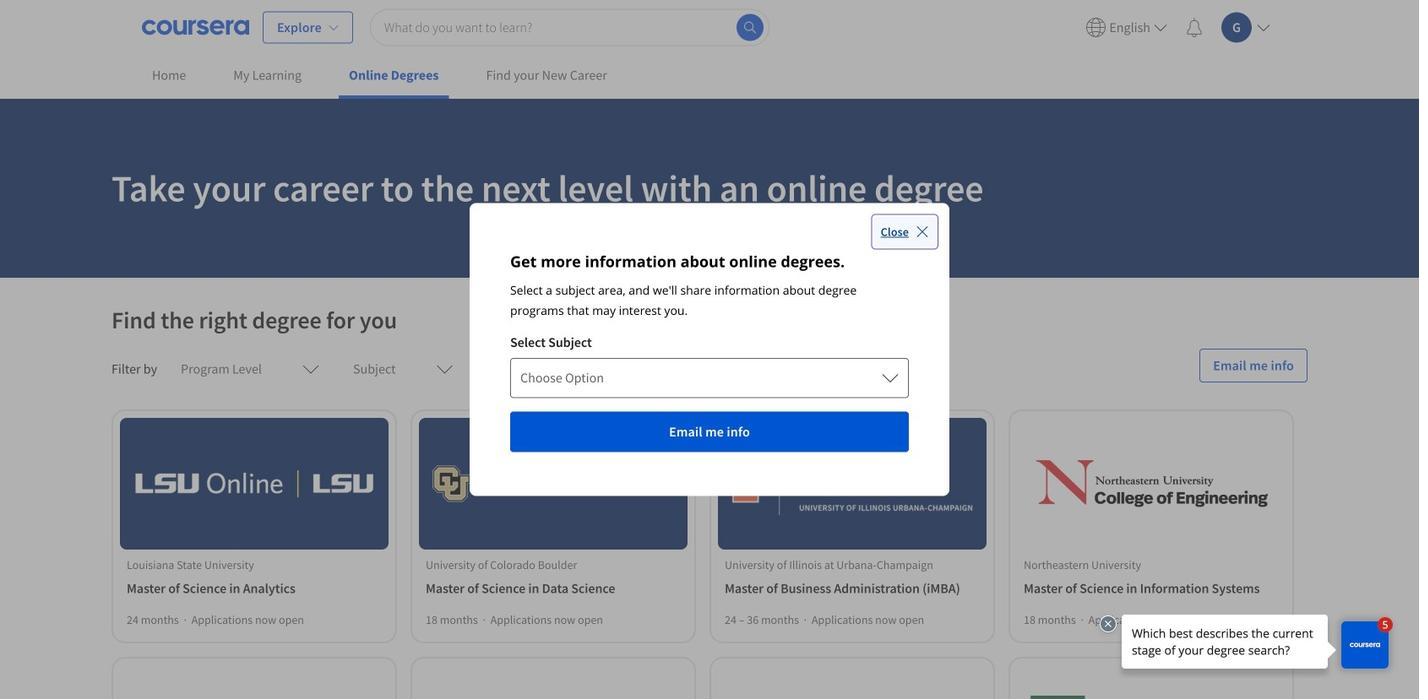 Task type: describe. For each thing, give the bounding box(es) containing it.
coursera image
[[142, 14, 249, 41]]



Task type: locate. For each thing, give the bounding box(es) containing it.
None search field
[[370, 9, 770, 46]]

dialog
[[470, 203, 950, 496]]



Task type: vqa. For each thing, say whether or not it's contained in the screenshot.
main content
no



